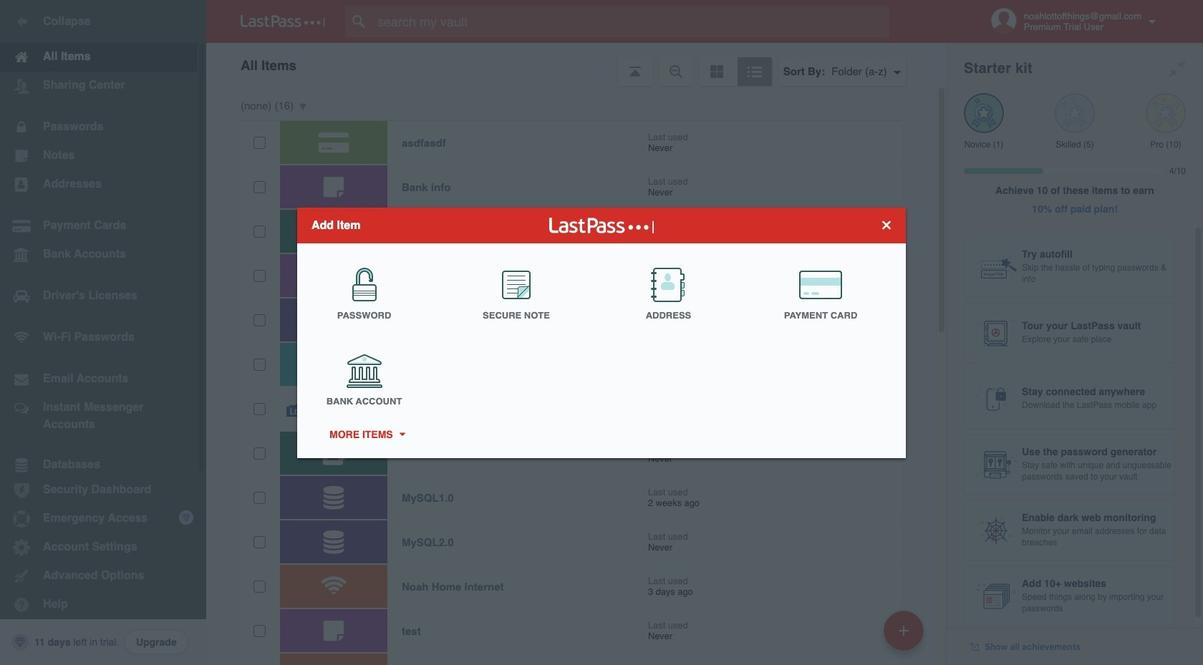 Task type: locate. For each thing, give the bounding box(es) containing it.
new item image
[[899, 626, 909, 636]]

dialog
[[297, 207, 906, 458]]

vault options navigation
[[206, 43, 947, 86]]

lastpass image
[[241, 15, 325, 28]]

Search search field
[[345, 6, 918, 37]]

caret right image
[[397, 433, 407, 436]]

new item navigation
[[879, 607, 933, 666]]

main navigation navigation
[[0, 0, 206, 666]]



Task type: describe. For each thing, give the bounding box(es) containing it.
search my vault text field
[[345, 6, 918, 37]]



